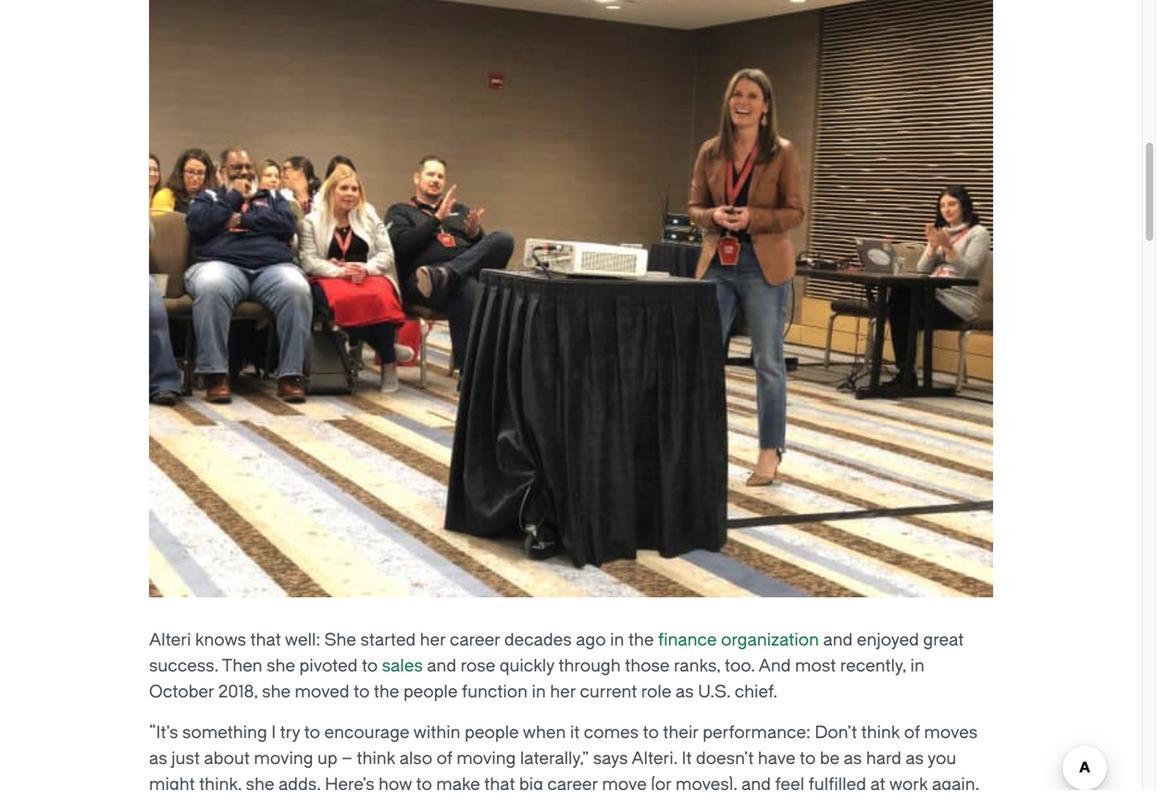 Task type: locate. For each thing, give the bounding box(es) containing it.
0 horizontal spatial moving
[[254, 749, 313, 769]]

1 vertical spatial in
[[911, 656, 925, 676]]

to inside and enjoyed great success. then she pivoted to
[[362, 656, 378, 676]]

she right 2018,
[[262, 682, 291, 702]]

again.
[[933, 775, 980, 790]]

0 vertical spatial of
[[905, 723, 921, 743]]

function
[[462, 682, 528, 702]]

to down started
[[362, 656, 378, 676]]

people down function
[[465, 723, 519, 743]]

as right role
[[676, 682, 694, 702]]

finance
[[658, 630, 717, 650]]

u.s.
[[698, 682, 731, 702]]

in right ago
[[610, 630, 625, 650]]

and inside and rose quickly through those ranks, too. and most recently, in october 2018, she moved to the people function in her current role as u.s. chief.
[[427, 656, 457, 676]]

performance:
[[703, 723, 811, 743]]

big
[[520, 775, 544, 790]]

as down "it's
[[149, 749, 167, 769]]

1 vertical spatial the
[[374, 682, 400, 702]]

she
[[325, 630, 356, 650]]

the up those
[[629, 630, 654, 650]]

feel
[[776, 775, 805, 790]]

as
[[676, 682, 694, 702], [149, 749, 167, 769], [844, 749, 863, 769], [906, 749, 924, 769]]

people down the sales
[[404, 682, 458, 702]]

0 horizontal spatial in
[[532, 682, 546, 702]]

that
[[250, 630, 281, 650], [485, 775, 515, 790]]

when
[[523, 723, 566, 743]]

that left big
[[485, 775, 515, 790]]

1 vertical spatial think
[[357, 749, 396, 769]]

started
[[361, 630, 416, 650]]

img 3568 image
[[149, 0, 994, 620]]

alteri
[[149, 630, 191, 650]]

their
[[663, 723, 699, 743]]

to
[[362, 656, 378, 676], [354, 682, 370, 702], [304, 723, 320, 743], [643, 723, 659, 743], [800, 749, 816, 769], [416, 775, 432, 790]]

0 vertical spatial people
[[404, 682, 458, 702]]

and inside and enjoyed great success. then she pivoted to
[[824, 630, 853, 650]]

and
[[759, 656, 791, 676]]

1 horizontal spatial moving
[[457, 749, 516, 769]]

laterally,"
[[520, 749, 589, 769]]

career down laterally,"
[[548, 775, 598, 790]]

well:
[[285, 630, 321, 650]]

most
[[796, 656, 837, 676]]

1 horizontal spatial people
[[465, 723, 519, 743]]

those
[[625, 656, 670, 676]]

0 vertical spatial in
[[610, 630, 625, 650]]

career up rose
[[450, 630, 501, 650]]

career
[[450, 630, 501, 650], [548, 775, 598, 790]]

through
[[559, 656, 621, 676]]

moving
[[254, 749, 313, 769], [457, 749, 516, 769]]

0 horizontal spatial her
[[420, 630, 446, 650]]

0 vertical spatial her
[[420, 630, 446, 650]]

also
[[400, 749, 433, 769]]

and down have
[[742, 775, 771, 790]]

1 horizontal spatial that
[[485, 775, 515, 790]]

ranks,
[[674, 656, 721, 676]]

2 horizontal spatial in
[[911, 656, 925, 676]]

it
[[570, 723, 580, 743]]

1 horizontal spatial the
[[629, 630, 654, 650]]

i
[[272, 723, 276, 743]]

0 vertical spatial that
[[250, 630, 281, 650]]

october
[[149, 682, 214, 702]]

she
[[267, 656, 295, 676], [262, 682, 291, 702], [246, 775, 275, 790]]

people
[[404, 682, 458, 702], [465, 723, 519, 743]]

to left be
[[800, 749, 816, 769]]

of
[[905, 723, 921, 743], [437, 749, 453, 769]]

the
[[629, 630, 654, 650], [374, 682, 400, 702]]

in down quickly
[[532, 682, 546, 702]]

sales link
[[382, 656, 423, 676]]

that up then
[[250, 630, 281, 650]]

sales
[[382, 656, 423, 676]]

think
[[862, 723, 901, 743], [357, 749, 396, 769]]

hard
[[867, 749, 902, 769]]

her up sales link
[[420, 630, 446, 650]]

to right moved on the bottom of the page
[[354, 682, 370, 702]]

1 horizontal spatial in
[[610, 630, 625, 650]]

0 vertical spatial she
[[267, 656, 295, 676]]

the down sales link
[[374, 682, 400, 702]]

moving up make
[[457, 749, 516, 769]]

1 vertical spatial she
[[262, 682, 291, 702]]

1 vertical spatial career
[[548, 775, 598, 790]]

then
[[222, 656, 263, 676]]

she down well:
[[267, 656, 295, 676]]

rose
[[461, 656, 496, 676]]

1 horizontal spatial career
[[548, 775, 598, 790]]

in
[[610, 630, 625, 650], [911, 656, 925, 676], [532, 682, 546, 702]]

comes
[[584, 723, 639, 743]]

0 horizontal spatial people
[[404, 682, 458, 702]]

here's
[[325, 775, 375, 790]]

and left rose
[[427, 656, 457, 676]]

in down "great" at right
[[911, 656, 925, 676]]

success.
[[149, 656, 219, 676]]

1 horizontal spatial of
[[905, 723, 921, 743]]

she inside and rose quickly through those ranks, too. and most recently, in october 2018, she moved to the people function in her current role as u.s. chief.
[[262, 682, 291, 702]]

move
[[602, 775, 647, 790]]

moving down try
[[254, 749, 313, 769]]

1 vertical spatial that
[[485, 775, 515, 790]]

and up most
[[824, 630, 853, 650]]

in for ago
[[610, 630, 625, 650]]

1 vertical spatial her
[[550, 682, 576, 702]]

quickly
[[500, 656, 555, 676]]

her
[[420, 630, 446, 650], [550, 682, 576, 702]]

you
[[928, 749, 957, 769]]

she left adds. at left bottom
[[246, 775, 275, 790]]

of left moves
[[905, 723, 921, 743]]

think down encourage
[[357, 749, 396, 769]]

1 vertical spatial people
[[465, 723, 519, 743]]

fulfilled
[[809, 775, 867, 790]]

0 horizontal spatial career
[[450, 630, 501, 650]]

she inside the "it's something i try to encourage within people when it comes to their performance: don't think of moves as just about moving up – think also of moving laterally," says alteri. it doesn't have to be as hard as you might think, she adds. here's how to make that big career move (or moves), and feel fulfilled at work again.
[[246, 775, 275, 790]]

0 horizontal spatial the
[[374, 682, 400, 702]]

just
[[171, 749, 200, 769]]

1 vertical spatial of
[[437, 749, 453, 769]]

0 vertical spatial and
[[824, 630, 853, 650]]

of down within
[[437, 749, 453, 769]]

0 horizontal spatial of
[[437, 749, 453, 769]]

1 horizontal spatial her
[[550, 682, 576, 702]]

1 horizontal spatial and
[[742, 775, 771, 790]]

1 vertical spatial and
[[427, 656, 457, 676]]

0 horizontal spatial and
[[427, 656, 457, 676]]

and
[[824, 630, 853, 650], [427, 656, 457, 676], [742, 775, 771, 790]]

2 vertical spatial she
[[246, 775, 275, 790]]

think up hard
[[862, 723, 901, 743]]

and for rose
[[427, 656, 457, 676]]

make
[[437, 775, 480, 790]]

her down through
[[550, 682, 576, 702]]

think,
[[199, 775, 242, 790]]

2 horizontal spatial and
[[824, 630, 853, 650]]

pivoted
[[300, 656, 358, 676]]

0 vertical spatial think
[[862, 723, 901, 743]]

up
[[318, 749, 338, 769]]

2 vertical spatial and
[[742, 775, 771, 790]]



Task type: vqa. For each thing, say whether or not it's contained in the screenshot.
all within the button
no



Task type: describe. For each thing, give the bounding box(es) containing it.
within
[[414, 723, 461, 743]]

to right try
[[304, 723, 320, 743]]

be
[[820, 749, 840, 769]]

the inside and rose quickly through those ranks, too. and most recently, in october 2018, she moved to the people function in her current role as u.s. chief.
[[374, 682, 400, 702]]

great
[[924, 630, 965, 650]]

role
[[642, 682, 672, 702]]

adds.
[[279, 775, 321, 790]]

work
[[890, 775, 929, 790]]

at
[[871, 775, 886, 790]]

and for enjoyed
[[824, 630, 853, 650]]

don't
[[815, 723, 858, 743]]

2018,
[[218, 682, 258, 702]]

in for recently,
[[911, 656, 925, 676]]

to inside and rose quickly through those ranks, too. and most recently, in october 2018, she moved to the people function in her current role as u.s. chief.
[[354, 682, 370, 702]]

moved
[[295, 682, 350, 702]]

her inside and rose quickly through those ranks, too. and most recently, in october 2018, she moved to the people function in her current role as u.s. chief.
[[550, 682, 576, 702]]

career inside the "it's something i try to encourage within people when it comes to their performance: don't think of moves as just about moving up – think also of moving laterally," says alteri. it doesn't have to be as hard as you might think, she adds. here's how to make that big career move (or moves), and feel fulfilled at work again.
[[548, 775, 598, 790]]

as up work
[[906, 749, 924, 769]]

0 horizontal spatial that
[[250, 630, 281, 650]]

as inside and rose quickly through those ranks, too. and most recently, in october 2018, she moved to the people function in her current role as u.s. chief.
[[676, 682, 694, 702]]

about
[[204, 749, 250, 769]]

as right be
[[844, 749, 863, 769]]

people inside and rose quickly through those ranks, too. and most recently, in october 2018, she moved to the people function in her current role as u.s. chief.
[[404, 682, 458, 702]]

0 vertical spatial the
[[629, 630, 654, 650]]

doesn't
[[696, 749, 754, 769]]

to up alteri.
[[643, 723, 659, 743]]

1 moving from the left
[[254, 749, 313, 769]]

2 moving from the left
[[457, 749, 516, 769]]

enjoyed
[[857, 630, 920, 650]]

to down also
[[416, 775, 432, 790]]

have
[[758, 749, 796, 769]]

finance organization link
[[658, 630, 820, 650]]

too.
[[725, 656, 756, 676]]

–
[[342, 749, 353, 769]]

knows
[[195, 630, 246, 650]]

and rose quickly through those ranks, too. and most recently, in october 2018, she moved to the people function in her current role as u.s. chief.
[[149, 656, 925, 702]]

and inside the "it's something i try to encourage within people when it comes to their performance: don't think of moves as just about moving up – think also of moving laterally," says alteri. it doesn't have to be as hard as you might think, she adds. here's how to make that big career move (or moves), and feel fulfilled at work again.
[[742, 775, 771, 790]]

try
[[280, 723, 300, 743]]

how
[[379, 775, 412, 790]]

decades
[[505, 630, 572, 650]]

1 horizontal spatial think
[[862, 723, 901, 743]]

something
[[182, 723, 267, 743]]

organization
[[721, 630, 820, 650]]

moves
[[925, 723, 978, 743]]

ago
[[576, 630, 606, 650]]

2 vertical spatial in
[[532, 682, 546, 702]]

that inside the "it's something i try to encourage within people when it comes to their performance: don't think of moves as just about moving up – think also of moving laterally," says alteri. it doesn't have to be as hard as you might think, she adds. here's how to make that big career move (or moves), and feel fulfilled at work again.
[[485, 775, 515, 790]]

"it's something i try to encourage within people when it comes to their performance: don't think of moves as just about moving up – think also of moving laterally," says alteri. it doesn't have to be as hard as you might think, she adds. here's how to make that big career move (or moves), and feel fulfilled at work again.
[[149, 723, 980, 790]]

alteri.
[[632, 749, 678, 769]]

moves),
[[676, 775, 738, 790]]

recently,
[[841, 656, 907, 676]]

people inside the "it's something i try to encourage within people when it comes to their performance: don't think of moves as just about moving up – think also of moving laterally," says alteri. it doesn't have to be as hard as you might think, she adds. here's how to make that big career move (or moves), and feel fulfilled at work again.
[[465, 723, 519, 743]]

and enjoyed great success. then she pivoted to
[[149, 630, 965, 676]]

0 horizontal spatial think
[[357, 749, 396, 769]]

she inside and enjoyed great success. then she pivoted to
[[267, 656, 295, 676]]

encourage
[[325, 723, 410, 743]]

says
[[593, 749, 628, 769]]

current
[[580, 682, 638, 702]]

might
[[149, 775, 195, 790]]

"it's
[[149, 723, 178, 743]]

chief.
[[735, 682, 778, 702]]

alteri knows that well: she started her career decades ago in the finance organization
[[149, 630, 820, 650]]

(or
[[651, 775, 672, 790]]

0 vertical spatial career
[[450, 630, 501, 650]]

it
[[682, 749, 692, 769]]



